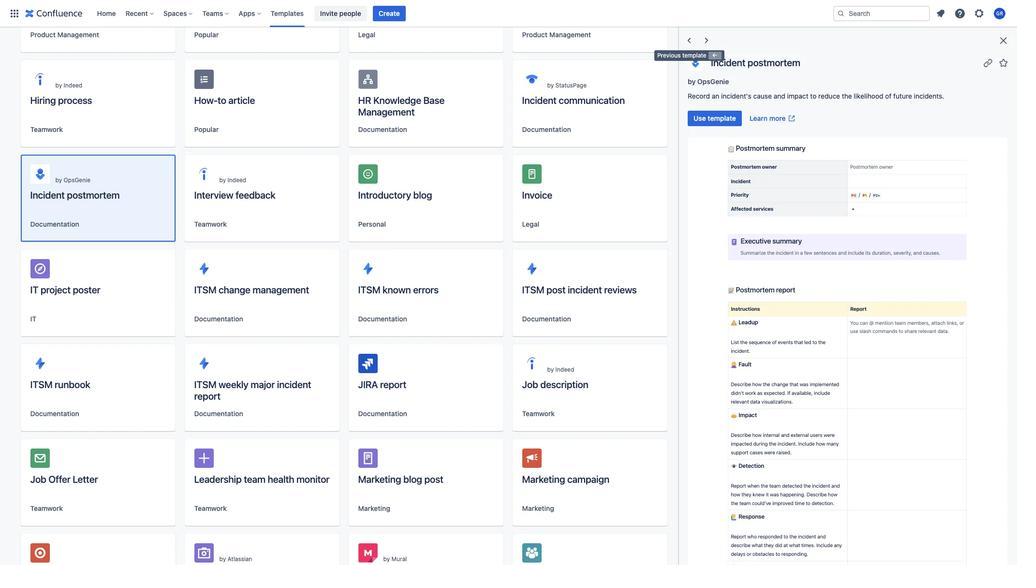 Task type: describe. For each thing, give the bounding box(es) containing it.
use button
[[306, 27, 330, 43]]

it for it project poster
[[30, 285, 38, 296]]

use template button
[[688, 111, 742, 126]]

hiring
[[30, 95, 56, 106]]

record an incident's cause and impact to reduce the likelihood of future incidents.
[[688, 92, 945, 100]]

personal
[[358, 220, 386, 228]]

by indeed for process
[[55, 82, 82, 89]]

campaign
[[568, 474, 610, 485]]

statuspage
[[556, 82, 587, 89]]

health
[[268, 474, 294, 485]]

itsm change management
[[194, 285, 309, 296]]

use for use
[[312, 30, 324, 39]]

introductory blog
[[358, 190, 432, 201]]

1 vertical spatial legal
[[522, 220, 540, 228]]

banner containing home
[[0, 0, 1018, 27]]

spaces button
[[161, 6, 197, 21]]

teamwork for interview feedback
[[194, 220, 227, 228]]

documentation for knowledge
[[358, 125, 407, 134]]

management
[[253, 285, 309, 296]]

0 vertical spatial post
[[547, 285, 566, 296]]

1 horizontal spatial postmortem
[[748, 57, 801, 68]]

1 horizontal spatial to
[[811, 92, 817, 100]]

how-to article
[[194, 95, 255, 106]]

teamwork button for interview feedback
[[194, 220, 227, 229]]

hiring process
[[30, 95, 92, 106]]

teams
[[202, 9, 223, 17]]

templates
[[271, 9, 304, 17]]

marketing campaign
[[522, 474, 610, 485]]

incident for opsgenie
[[30, 190, 65, 201]]

marketing button for marketing campaign
[[522, 504, 555, 514]]

template for previous template
[[683, 52, 707, 59]]

documentation for change
[[194, 315, 243, 323]]

learn more link
[[744, 111, 802, 126]]

team
[[244, 474, 266, 485]]

it for it
[[30, 315, 36, 323]]

article
[[229, 95, 255, 106]]

1 product management from the left
[[30, 30, 99, 39]]

of
[[886, 92, 892, 100]]

recent
[[126, 9, 148, 17]]

2 product from the left
[[522, 30, 548, 39]]

weekly
[[219, 379, 249, 391]]

invite people
[[320, 9, 361, 17]]

1 vertical spatial opsgenie
[[64, 177, 91, 184]]

monitor
[[297, 474, 330, 485]]

apps button
[[236, 6, 265, 21]]

0 horizontal spatial legal
[[358, 30, 376, 39]]

star job offer letter image
[[152, 455, 164, 467]]

itsm for itsm runbook
[[30, 379, 53, 391]]

leadership
[[194, 474, 242, 485]]

hr knowledge base management
[[358, 95, 445, 118]]

home
[[97, 9, 116, 17]]

project
[[41, 285, 71, 296]]

more
[[770, 114, 786, 122]]

templates link
[[268, 6, 307, 21]]

recent button
[[123, 6, 158, 21]]

indeed for description
[[556, 366, 575, 374]]

letter
[[73, 474, 98, 485]]

teamwork for job offer letter
[[30, 505, 63, 513]]

close image
[[998, 35, 1010, 46]]

1 popular button from the top
[[194, 30, 219, 40]]

blog for marketing
[[404, 474, 422, 485]]

itsm for itsm post incident reviews
[[522, 285, 545, 296]]

1 vertical spatial post
[[425, 474, 444, 485]]

share link image for job offer letter
[[137, 455, 148, 467]]

offer
[[48, 474, 71, 485]]

invite people button
[[315, 6, 367, 21]]

share link image for invoice
[[629, 170, 641, 182]]

2 popular button from the top
[[194, 125, 219, 135]]

apps
[[239, 9, 255, 17]]

introductory
[[358, 190, 411, 201]]

documentation button for postmortem
[[30, 220, 79, 229]]

by inside button
[[219, 556, 226, 563]]

learn
[[750, 114, 768, 122]]

1 horizontal spatial by opsgenie
[[688, 77, 730, 86]]

teamwork for hiring process
[[30, 125, 63, 134]]

errors
[[413, 285, 439, 296]]

itsm known errors
[[358, 285, 439, 296]]

popular for 1st popular button
[[194, 30, 219, 39]]

incident for statuspage
[[522, 95, 557, 106]]

learn more
[[750, 114, 786, 122]]

interview
[[194, 190, 234, 201]]

create link
[[373, 6, 406, 21]]

job description
[[522, 379, 589, 391]]

jira report
[[358, 379, 407, 391]]

teamwork button for leadership team health monitor
[[194, 504, 227, 514]]

interview feedback
[[194, 190, 276, 201]]

record
[[688, 92, 710, 100]]

major
[[251, 379, 275, 391]]

job for job description
[[522, 379, 539, 391]]

create
[[379, 9, 400, 17]]

0 vertical spatial report
[[380, 379, 407, 391]]

it project poster
[[30, 285, 100, 296]]

template for use template
[[708, 114, 737, 122]]

communication
[[559, 95, 625, 106]]

0 horizontal spatial management
[[57, 30, 99, 39]]

likelihood
[[854, 92, 884, 100]]

previous template
[[658, 52, 707, 59]]

mural
[[392, 556, 407, 563]]

documentation for report
[[358, 410, 407, 418]]

documentation button for post
[[522, 315, 571, 324]]

management inside hr knowledge base management
[[358, 106, 415, 118]]

teamwork button for job offer letter
[[30, 504, 63, 514]]

incidents.
[[915, 92, 945, 100]]

and
[[774, 92, 786, 100]]

by mural
[[384, 556, 407, 563]]

poster
[[73, 285, 100, 296]]

itsm for itsm known errors
[[358, 285, 381, 296]]

documentation for runbook
[[30, 410, 79, 418]]

by indeed for feedback
[[219, 177, 246, 184]]

←
[[713, 52, 718, 59]]

jira
[[358, 379, 378, 391]]

itsm weekly major incident report
[[194, 379, 311, 402]]

indeed for feedback
[[228, 177, 246, 184]]



Task type: vqa. For each thing, say whether or not it's contained in the screenshot.
the rightmost Management
yes



Task type: locate. For each thing, give the bounding box(es) containing it.
2 horizontal spatial management
[[550, 30, 591, 39]]

legal down people at left top
[[358, 30, 376, 39]]

product management button
[[21, 0, 175, 52], [513, 0, 668, 52], [30, 30, 99, 40], [522, 30, 591, 40]]

process
[[58, 95, 92, 106]]

personal button
[[358, 220, 386, 229]]

it button
[[30, 315, 36, 324]]

0 horizontal spatial incident
[[277, 379, 311, 391]]

job left description at the right bottom of page
[[522, 379, 539, 391]]

marketing button
[[358, 504, 391, 514], [522, 504, 555, 514]]

0 vertical spatial by opsgenie
[[688, 77, 730, 86]]

people
[[340, 9, 361, 17]]

1 vertical spatial incident
[[522, 95, 557, 106]]

0 vertical spatial by indeed
[[55, 82, 82, 89]]

0 vertical spatial template
[[683, 52, 707, 59]]

0 horizontal spatial postmortem
[[67, 190, 120, 201]]

future
[[894, 92, 913, 100]]

1 vertical spatial report
[[194, 391, 221, 402]]

0 vertical spatial postmortem
[[748, 57, 801, 68]]

report right jira
[[380, 379, 407, 391]]

0 horizontal spatial share link image
[[137, 455, 148, 467]]

1 horizontal spatial report
[[380, 379, 407, 391]]

teamwork down interview
[[194, 220, 227, 228]]

impact
[[788, 92, 809, 100]]

1 vertical spatial use
[[694, 114, 706, 122]]

Search field
[[834, 6, 931, 21]]

teamwork
[[30, 125, 63, 134], [194, 220, 227, 228], [522, 410, 555, 418], [30, 505, 63, 513], [194, 505, 227, 513]]

teamwork button for job description
[[522, 409, 555, 419]]

0 vertical spatial popular
[[194, 30, 219, 39]]

invite
[[320, 9, 338, 17]]

incident postmortem
[[711, 57, 801, 68], [30, 190, 120, 201]]

template inside "button"
[[708, 114, 737, 122]]

1 horizontal spatial incident
[[522, 95, 557, 106]]

previous template image
[[684, 35, 695, 46]]

spaces
[[163, 9, 187, 17]]

documentation button for change
[[194, 315, 243, 324]]

0 horizontal spatial marketing button
[[358, 504, 391, 514]]

incident communication
[[522, 95, 625, 106]]

1 vertical spatial indeed
[[228, 177, 246, 184]]

share link image
[[983, 57, 995, 68], [629, 170, 641, 182], [137, 455, 148, 467]]

by indeed for description
[[548, 366, 575, 374]]

popular
[[194, 30, 219, 39], [194, 125, 219, 134]]

1 vertical spatial popular
[[194, 125, 219, 134]]

home link
[[94, 6, 119, 21]]

use inside "button"
[[694, 114, 706, 122]]

1 vertical spatial blog
[[404, 474, 422, 485]]

by mural button
[[349, 534, 504, 566]]

1 horizontal spatial product management
[[522, 30, 591, 39]]

2 marketing button from the left
[[522, 504, 555, 514]]

1 popular from the top
[[194, 30, 219, 39]]

1 vertical spatial job
[[30, 474, 46, 485]]

blog
[[414, 190, 432, 201], [404, 474, 422, 485]]

legal button
[[349, 0, 504, 52], [358, 30, 376, 40], [522, 220, 540, 229]]

job offer letter
[[30, 474, 98, 485]]

0 vertical spatial share link image
[[983, 57, 995, 68]]

documentation button for knowledge
[[358, 125, 407, 135]]

cause
[[754, 92, 772, 100]]

next template image
[[701, 35, 713, 46]]

1 horizontal spatial indeed
[[228, 177, 246, 184]]

2 horizontal spatial by indeed
[[548, 366, 575, 374]]

the
[[842, 92, 853, 100]]

1 horizontal spatial incident postmortem
[[711, 57, 801, 68]]

0 horizontal spatial post
[[425, 474, 444, 485]]

by opsgenie
[[688, 77, 730, 86], [55, 177, 91, 184]]

1 vertical spatial postmortem
[[67, 190, 120, 201]]

documentation for post
[[522, 315, 571, 323]]

1 horizontal spatial job
[[522, 379, 539, 391]]

global element
[[6, 0, 832, 27]]

popular button down "teams"
[[194, 30, 219, 40]]

post
[[547, 285, 566, 296], [425, 474, 444, 485]]

indeed up description at the right bottom of page
[[556, 366, 575, 374]]

legal down invoice
[[522, 220, 540, 228]]

0 horizontal spatial product management
[[30, 30, 99, 39]]

blog for introductory
[[414, 190, 432, 201]]

by indeed up description at the right bottom of page
[[548, 366, 575, 374]]

hr
[[358, 95, 371, 106]]

previous
[[658, 52, 681, 59]]

it left project
[[30, 285, 38, 296]]

1 vertical spatial popular button
[[194, 125, 219, 135]]

teamwork button down interview
[[194, 220, 227, 229]]

0 vertical spatial indeed
[[64, 82, 82, 89]]

1 vertical spatial template
[[708, 114, 737, 122]]

popular down how-
[[194, 125, 219, 134]]

by indeed up process in the top of the page
[[55, 82, 82, 89]]

job
[[522, 379, 539, 391], [30, 474, 46, 485]]

teamwork button down the leadership
[[194, 504, 227, 514]]

an
[[712, 92, 720, 100]]

description
[[541, 379, 589, 391]]

1 vertical spatial it
[[30, 315, 36, 323]]

itsm for itsm weekly major incident report
[[194, 379, 217, 391]]

1 horizontal spatial opsgenie
[[698, 77, 730, 86]]

report down weekly
[[194, 391, 221, 402]]

use inside button
[[312, 30, 324, 39]]

documentation
[[358, 125, 407, 134], [522, 125, 571, 134], [30, 220, 79, 228], [194, 315, 243, 323], [358, 315, 407, 323], [522, 315, 571, 323], [30, 410, 79, 418], [194, 410, 243, 418], [358, 410, 407, 418]]

indeed
[[64, 82, 82, 89], [228, 177, 246, 184], [556, 366, 575, 374]]

star invoice image
[[644, 170, 656, 182]]

documentation button for known
[[358, 315, 407, 324]]

by atlassian
[[219, 556, 252, 563]]

opsgenie
[[698, 77, 730, 86], [64, 177, 91, 184]]

notification icon image
[[936, 8, 947, 19]]

1 product from the left
[[30, 30, 56, 39]]

runbook
[[55, 379, 90, 391]]

itsm inside 'itsm weekly major incident report'
[[194, 379, 217, 391]]

1 horizontal spatial post
[[547, 285, 566, 296]]

documentation button for communication
[[522, 125, 571, 135]]

marketing blog post
[[358, 474, 444, 485]]

settings icon image
[[974, 8, 986, 19]]

banner
[[0, 0, 1018, 27]]

share link image left the star invoice icon
[[629, 170, 641, 182]]

2 product management from the left
[[522, 30, 591, 39]]

1 it from the top
[[30, 285, 38, 296]]

1 vertical spatial incident
[[277, 379, 311, 391]]

0 horizontal spatial by opsgenie
[[55, 177, 91, 184]]

help icon image
[[955, 8, 966, 19]]

0 horizontal spatial indeed
[[64, 82, 82, 89]]

teamwork button down job description
[[522, 409, 555, 419]]

2 horizontal spatial indeed
[[556, 366, 575, 374]]

to left article
[[218, 95, 226, 106]]

popular for first popular button from the bottom of the page
[[194, 125, 219, 134]]

0 horizontal spatial opsgenie
[[64, 177, 91, 184]]

teamwork button for hiring process
[[30, 125, 63, 135]]

itsm runbook
[[30, 379, 90, 391]]

teamwork down the leadership
[[194, 505, 227, 513]]

indeed for process
[[64, 82, 82, 89]]

0 vertical spatial legal
[[358, 30, 376, 39]]

indeed up the interview feedback
[[228, 177, 246, 184]]

itsm post incident reviews
[[522, 285, 637, 296]]

marketing button down 'marketing blog post'
[[358, 504, 391, 514]]

to
[[811, 92, 817, 100], [218, 95, 226, 106]]

1 vertical spatial by indeed
[[219, 177, 246, 184]]

1 vertical spatial share link image
[[629, 170, 641, 182]]

use down record
[[694, 114, 706, 122]]

reduce
[[819, 92, 841, 100]]

marketing button for marketing blog post
[[358, 504, 391, 514]]

marketing
[[358, 474, 401, 485], [522, 474, 565, 485], [358, 505, 391, 513], [522, 505, 555, 513]]

2 horizontal spatial incident
[[711, 57, 746, 68]]

2 horizontal spatial share link image
[[983, 57, 995, 68]]

reviews
[[605, 285, 637, 296]]

by indeed
[[55, 82, 82, 89], [219, 177, 246, 184], [548, 366, 575, 374]]

teamwork down job description
[[522, 410, 555, 418]]

0 horizontal spatial template
[[683, 52, 707, 59]]

2 popular from the top
[[194, 125, 219, 134]]

1 horizontal spatial template
[[708, 114, 737, 122]]

marketing button down marketing campaign
[[522, 504, 555, 514]]

use template
[[694, 114, 737, 122]]

share link image left star incident postmortem image
[[983, 57, 995, 68]]

0 vertical spatial blog
[[414, 190, 432, 201]]

2 it from the top
[[30, 315, 36, 323]]

change
[[219, 285, 251, 296]]

to right the impact on the right of the page
[[811, 92, 817, 100]]

documentation for communication
[[522, 125, 571, 134]]

postmortem
[[748, 57, 801, 68], [67, 190, 120, 201]]

by indeed up the interview feedback
[[219, 177, 246, 184]]

by statuspage
[[548, 82, 587, 89]]

incident right "major"
[[277, 379, 311, 391]]

1 horizontal spatial marketing button
[[522, 504, 555, 514]]

1 horizontal spatial management
[[358, 106, 415, 118]]

appswitcher icon image
[[9, 8, 20, 19]]

teamwork for leadership team health monitor
[[194, 505, 227, 513]]

documentation for weekly
[[194, 410, 243, 418]]

documentation button for report
[[358, 409, 407, 419]]

star incident postmortem image
[[998, 57, 1010, 68]]

0 vertical spatial job
[[522, 379, 539, 391]]

legal
[[358, 30, 376, 39], [522, 220, 540, 228]]

incident inside 'itsm weekly major incident report'
[[277, 379, 311, 391]]

0 vertical spatial incident
[[568, 285, 602, 296]]

by atlassian button
[[185, 534, 340, 566]]

leadership team health monitor
[[194, 474, 330, 485]]

1 vertical spatial by opsgenie
[[55, 177, 91, 184]]

popular down "teams"
[[194, 30, 219, 39]]

1 horizontal spatial share link image
[[629, 170, 641, 182]]

share link image left "star job offer letter" image
[[137, 455, 148, 467]]

knowledge
[[374, 95, 422, 106]]

0 horizontal spatial job
[[30, 474, 46, 485]]

incident's
[[722, 92, 752, 100]]

1 horizontal spatial product
[[522, 30, 548, 39]]

0 horizontal spatial to
[[218, 95, 226, 106]]

popular button down how-
[[194, 125, 219, 135]]

incident left the reviews
[[568, 285, 602, 296]]

1 marketing button from the left
[[358, 504, 391, 514]]

report inside 'itsm weekly major incident report'
[[194, 391, 221, 402]]

atlassian
[[228, 556, 252, 563]]

0 horizontal spatial incident postmortem
[[30, 190, 120, 201]]

confluence image
[[25, 8, 83, 19], [25, 8, 83, 19]]

indeed up process in the top of the page
[[64, 82, 82, 89]]

documentation for postmortem
[[30, 220, 79, 228]]

documentation for known
[[358, 315, 407, 323]]

report
[[380, 379, 407, 391], [194, 391, 221, 402]]

teamwork for job description
[[522, 410, 555, 418]]

teamwork down offer
[[30, 505, 63, 513]]

2 vertical spatial share link image
[[137, 455, 148, 467]]

2 vertical spatial indeed
[[556, 366, 575, 374]]

0 vertical spatial incident
[[711, 57, 746, 68]]

job left offer
[[30, 474, 46, 485]]

teamwork down hiring at the top left of the page
[[30, 125, 63, 134]]

feedback
[[236, 190, 276, 201]]

0 vertical spatial opsgenie
[[698, 77, 730, 86]]

0 vertical spatial it
[[30, 285, 38, 296]]

template down previous template image
[[683, 52, 707, 59]]

2 vertical spatial by indeed
[[548, 366, 575, 374]]

template
[[683, 52, 707, 59], [708, 114, 737, 122]]

0 horizontal spatial use
[[312, 30, 324, 39]]

2 vertical spatial incident
[[30, 190, 65, 201]]

template down an
[[708, 114, 737, 122]]

your profile and preferences image
[[995, 8, 1006, 19]]

use for use template
[[694, 114, 706, 122]]

invoice
[[522, 190, 553, 201]]

how-
[[194, 95, 218, 106]]

documentation button for runbook
[[30, 409, 79, 419]]

0 vertical spatial popular button
[[194, 30, 219, 40]]

by inside 'button'
[[384, 556, 390, 563]]

0 horizontal spatial incident
[[30, 190, 65, 201]]

0 horizontal spatial report
[[194, 391, 221, 402]]

known
[[383, 285, 411, 296]]

0 vertical spatial incident postmortem
[[711, 57, 801, 68]]

search image
[[838, 9, 845, 17]]

1 horizontal spatial by indeed
[[219, 177, 246, 184]]

popular button
[[194, 30, 219, 40], [194, 125, 219, 135]]

0 horizontal spatial by indeed
[[55, 82, 82, 89]]

product
[[30, 30, 56, 39], [522, 30, 548, 39]]

teams button
[[200, 6, 233, 21]]

0 horizontal spatial product
[[30, 30, 56, 39]]

incident
[[568, 285, 602, 296], [277, 379, 311, 391]]

job for job offer letter
[[30, 474, 46, 485]]

0 vertical spatial use
[[312, 30, 324, 39]]

1 horizontal spatial incident
[[568, 285, 602, 296]]

documentation button for weekly
[[194, 409, 243, 419]]

teamwork button down offer
[[30, 504, 63, 514]]

1 horizontal spatial legal
[[522, 220, 540, 228]]

1 horizontal spatial use
[[694, 114, 706, 122]]

it down "it project poster"
[[30, 315, 36, 323]]

base
[[424, 95, 445, 106]]

use down invite
[[312, 30, 324, 39]]

product management
[[30, 30, 99, 39], [522, 30, 591, 39]]

itsm for itsm change management
[[194, 285, 217, 296]]

teamwork button down hiring at the top left of the page
[[30, 125, 63, 135]]

1 vertical spatial incident postmortem
[[30, 190, 120, 201]]



